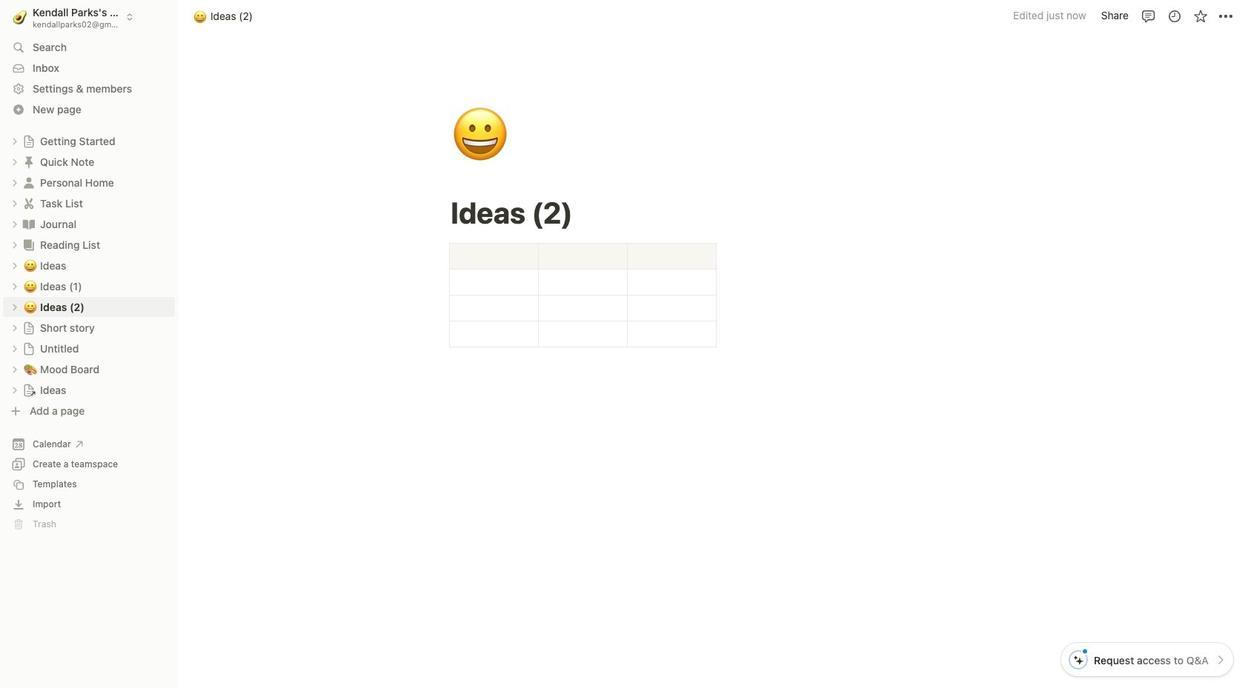 Task type: vqa. For each thing, say whether or not it's contained in the screenshot.
🔥 icon to the top
no



Task type: describe. For each thing, give the bounding box(es) containing it.
4 open image from the top
[[10, 386, 19, 395]]

1 open image from the top
[[10, 137, 19, 146]]

2 open image from the top
[[10, 157, 19, 166]]

2 horizontal spatial 😀 image
[[451, 98, 509, 173]]

2 open image from the top
[[10, 240, 19, 249]]

change page icon image for seventh open icon from the bottom
[[21, 175, 36, 190]]

change page icon image for 2nd open image
[[21, 238, 36, 252]]

4 open image from the top
[[10, 220, 19, 229]]

😀 image for sixth open icon from the top
[[24, 298, 37, 315]]

8 open image from the top
[[10, 344, 19, 353]]

6 open image from the top
[[10, 303, 19, 312]]

3 open image from the top
[[10, 178, 19, 187]]

5 open image from the top
[[10, 261, 19, 270]]

0 horizontal spatial 😀 image
[[24, 257, 37, 274]]

😀 image for 3rd open image from the top of the page
[[24, 278, 37, 295]]



Task type: locate. For each thing, give the bounding box(es) containing it.
7 open image from the top
[[10, 323, 19, 332]]

1 open image from the top
[[10, 199, 19, 208]]

change page icon image for 3rd open icon from the bottom
[[22, 321, 36, 335]]

0 vertical spatial 😀 image
[[24, 278, 37, 295]]

😀 image
[[193, 8, 207, 25], [451, 98, 509, 173], [24, 257, 37, 274]]

1 vertical spatial 😀 image
[[24, 298, 37, 315]]

change page icon image for eighth open icon from the bottom
[[21, 155, 36, 169]]

comments image
[[1141, 9, 1156, 23]]

change page icon image for 2nd open icon from the bottom of the page
[[22, 342, 36, 355]]

open image
[[10, 137, 19, 146], [10, 157, 19, 166], [10, 178, 19, 187], [10, 220, 19, 229], [10, 261, 19, 270], [10, 303, 19, 312], [10, 323, 19, 332], [10, 344, 19, 353], [10, 365, 19, 374]]

change page icon image for first open icon from the top
[[22, 135, 36, 148]]

2 vertical spatial 😀 image
[[24, 257, 37, 274]]

🥑 image
[[13, 8, 27, 26]]

😀 image
[[24, 278, 37, 295], [24, 298, 37, 315]]

1 😀 image from the top
[[24, 278, 37, 295]]

updates image
[[1167, 9, 1182, 23]]

2 😀 image from the top
[[24, 298, 37, 315]]

change page icon image
[[22, 135, 36, 148], [21, 155, 36, 169], [21, 175, 36, 190], [21, 196, 36, 211], [21, 217, 36, 232], [21, 238, 36, 252], [22, 321, 36, 335], [22, 342, 36, 355], [22, 384, 36, 397]]

change page icon image for 6th open icon from the bottom
[[21, 217, 36, 232]]

open image
[[10, 199, 19, 208], [10, 240, 19, 249], [10, 282, 19, 291], [10, 386, 19, 395]]

🎨 image
[[24, 361, 37, 378]]

change page icon image for 1st open image from the top
[[21, 196, 36, 211]]

1 horizontal spatial 😀 image
[[193, 8, 207, 25]]

1 vertical spatial 😀 image
[[451, 98, 509, 173]]

0 vertical spatial 😀 image
[[193, 8, 207, 25]]

favorite image
[[1193, 9, 1208, 23]]

3 open image from the top
[[10, 282, 19, 291]]

9 open image from the top
[[10, 365, 19, 374]]



